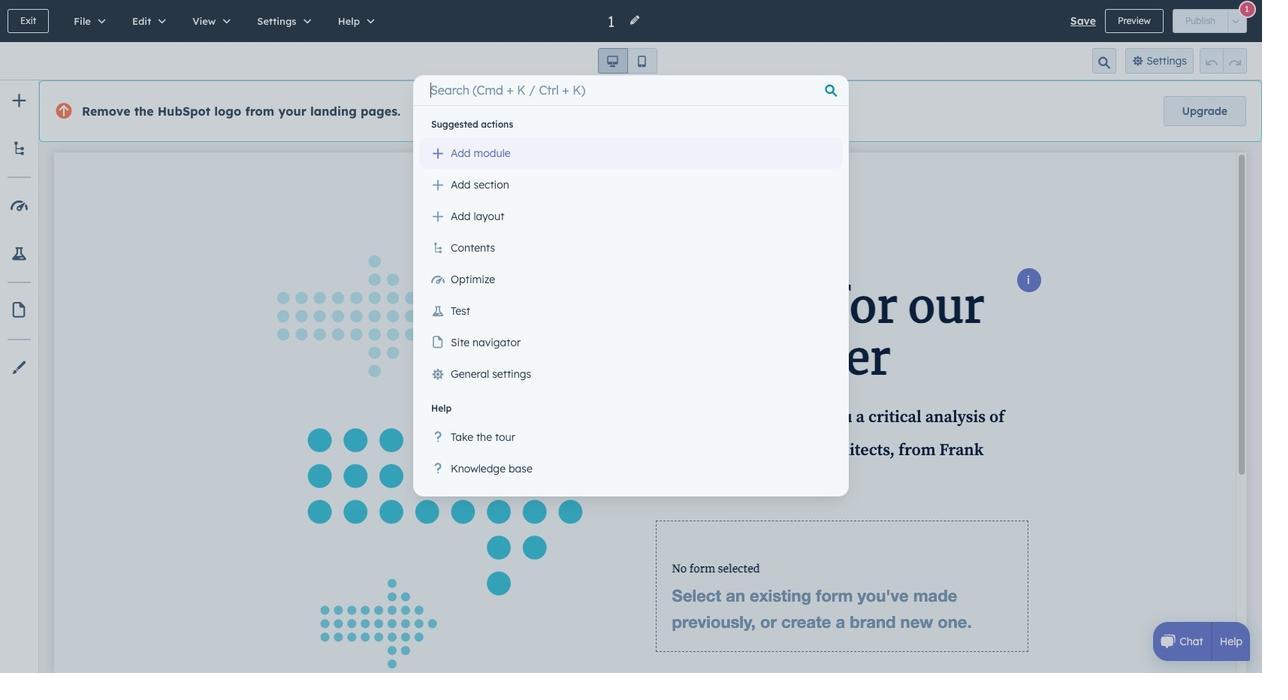 Task type: vqa. For each thing, say whether or not it's contained in the screenshot.
APPEAR.
no



Task type: locate. For each thing, give the bounding box(es) containing it.
group
[[1173, 9, 1247, 33], [598, 48, 657, 74], [1200, 48, 1247, 74]]

None field
[[606, 11, 620, 31]]



Task type: describe. For each thing, give the bounding box(es) containing it.
Search search field
[[422, 75, 840, 105]]



